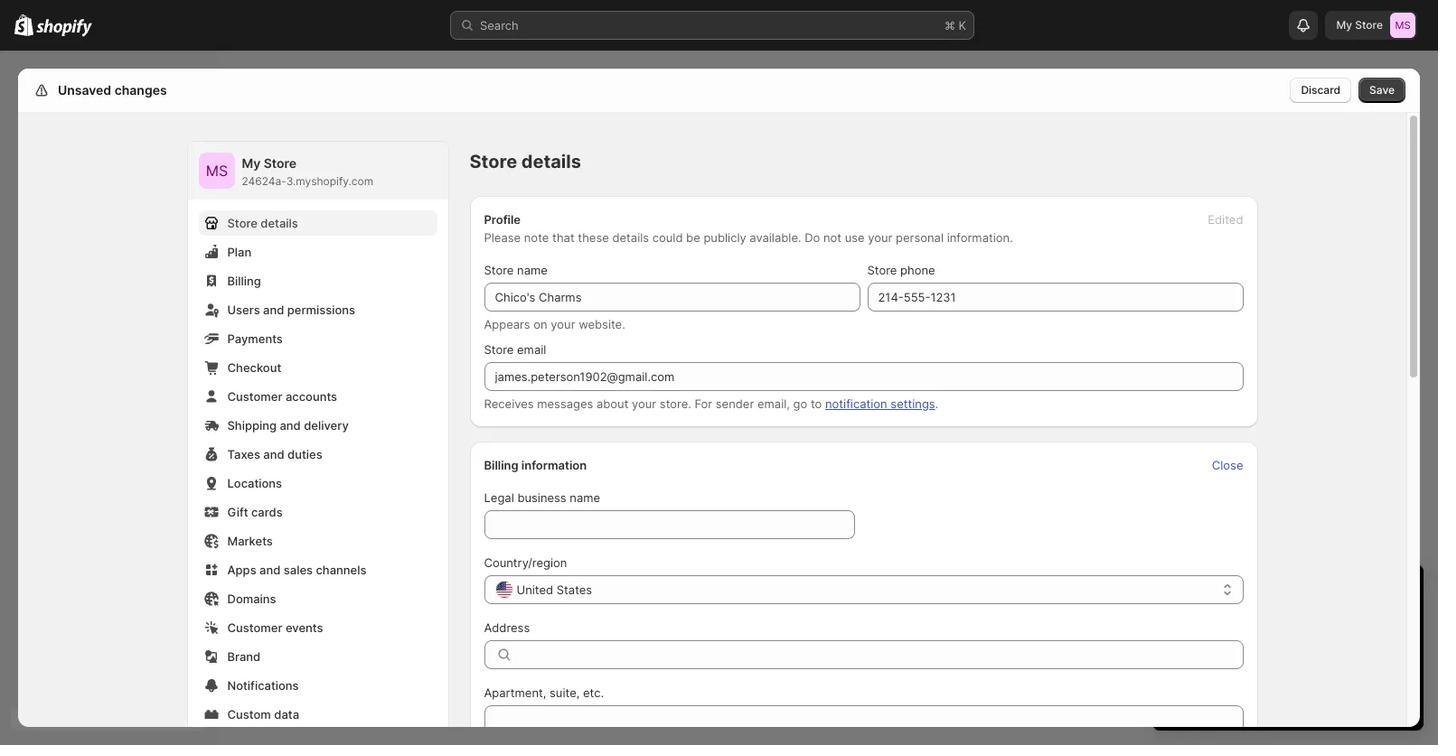 Task type: describe. For each thing, give the bounding box(es) containing it.
and for duties
[[263, 447, 284, 462]]

custom
[[227, 708, 271, 722]]

Store phone text field
[[867, 283, 1243, 312]]

gift cards link
[[198, 500, 437, 525]]

unsaved
[[58, 82, 111, 98]]

customer for customer accounts
[[227, 390, 282, 404]]

address
[[484, 621, 530, 636]]

users
[[227, 303, 260, 317]]

1 horizontal spatial details
[[521, 151, 581, 173]]

your right use
[[868, 231, 893, 245]]

store details link
[[198, 211, 437, 236]]

customer events link
[[198, 616, 437, 641]]

on inside the your trial just started element
[[1254, 614, 1268, 628]]

settings dialog
[[18, 69, 1420, 746]]

started
[[1287, 581, 1349, 603]]

extend
[[1260, 643, 1298, 657]]

business
[[517, 491, 567, 505]]

profile
[[484, 212, 521, 227]]

locations link
[[198, 471, 437, 496]]

receives
[[484, 397, 534, 411]]

brand link
[[198, 645, 437, 670]]

note
[[524, 231, 549, 245]]

cards
[[251, 505, 283, 520]]

permissions
[[287, 303, 355, 317]]

taxes
[[227, 447, 260, 462]]

store up 'profile'
[[470, 151, 517, 173]]

these
[[578, 231, 609, 245]]

first
[[1315, 661, 1337, 675]]

a for select a plan
[[1290, 693, 1297, 707]]

Store email text field
[[484, 363, 1243, 391]]

and for delivery
[[280, 419, 301, 433]]

country/region
[[484, 556, 567, 570]]

store email
[[484, 343, 546, 357]]

messages
[[537, 397, 593, 411]]

personal
[[896, 231, 944, 245]]

Store name text field
[[484, 283, 860, 312]]

payments link
[[198, 326, 437, 352]]

do
[[805, 231, 820, 245]]

3.myshopify.com
[[286, 174, 373, 188]]

changes
[[114, 82, 167, 98]]

locations
[[227, 476, 282, 491]]

billing for billing
[[227, 274, 261, 288]]

months.
[[1351, 661, 1396, 675]]

duties
[[288, 447, 322, 462]]

ends
[[1223, 614, 1250, 628]]

domains link
[[198, 587, 437, 612]]

customer for customer events
[[227, 621, 282, 636]]

store inside my store 24624a-3.myshopify.com
[[264, 155, 297, 171]]

markets link
[[198, 529, 437, 554]]

just inside dropdown button
[[1252, 581, 1282, 603]]

my store image
[[1390, 13, 1416, 38]]

2 for from the left
[[1269, 661, 1284, 675]]

taxes and duties
[[227, 447, 322, 462]]

on inside settings dialog
[[534, 317, 548, 332]]

please
[[484, 231, 521, 245]]

select a plan link
[[1171, 688, 1406, 713]]

select for select a plan to extend your shopify trial for just $1/month for your first 3 months.
[[1171, 643, 1206, 657]]

payments
[[227, 332, 283, 346]]

united states
[[517, 583, 592, 598]]

billing information
[[484, 458, 587, 473]]

your trial just started button
[[1153, 565, 1424, 603]]

1 for from the left
[[1171, 661, 1186, 675]]

checkout link
[[198, 355, 437, 381]]

be
[[686, 231, 700, 245]]

gift
[[227, 505, 248, 520]]

go
[[793, 397, 808, 411]]

united states image
[[493, 582, 515, 598]]

plan link
[[198, 240, 437, 265]]

apps and sales channels
[[227, 563, 367, 578]]

use
[[845, 231, 865, 245]]

legal
[[484, 491, 514, 505]]

billing for billing information
[[484, 458, 519, 473]]

store down please
[[484, 263, 514, 278]]

store down appears
[[484, 343, 514, 357]]

details inside shop settings menu element
[[261, 216, 298, 231]]

shopify image
[[36, 19, 92, 37]]

discard
[[1301, 83, 1341, 97]]

your trial just started
[[1171, 581, 1349, 603]]

my store 24624a-3.myshopify.com
[[242, 155, 373, 188]]

2 horizontal spatial details
[[612, 231, 649, 245]]

apartment,
[[484, 686, 546, 701]]

sender
[[716, 397, 754, 411]]

store name
[[484, 263, 548, 278]]

customer accounts
[[227, 390, 337, 404]]

channels
[[316, 563, 367, 578]]

united
[[517, 583, 553, 598]]

legal business name
[[484, 491, 600, 505]]

a for select a plan to extend your shopify trial for just $1/month for your first 3 months.
[[1209, 643, 1215, 657]]

24624a-
[[242, 174, 286, 188]]

website.
[[579, 317, 625, 332]]

data
[[274, 708, 299, 722]]

your for your trial ends on
[[1171, 614, 1196, 628]]

trial inside select a plan to extend your shopify trial for just $1/month for your first 3 months.
[[1375, 643, 1396, 657]]

your trial ends on
[[1171, 614, 1271, 628]]

customer events
[[227, 621, 323, 636]]

users and permissions
[[227, 303, 355, 317]]

delivery
[[304, 419, 349, 433]]

Address text field
[[520, 641, 1243, 670]]

$1/month
[[1213, 661, 1265, 675]]



Task type: vqa. For each thing, say whether or not it's contained in the screenshot.
tab list
no



Task type: locate. For each thing, give the bounding box(es) containing it.
phone
[[900, 263, 935, 278]]

for down the extend
[[1269, 661, 1284, 675]]

states
[[557, 583, 592, 598]]

select inside select a plan to extend your shopify trial for just $1/month for your first 3 months.
[[1171, 643, 1206, 657]]

2 your from the top
[[1171, 614, 1196, 628]]

1 horizontal spatial a
[[1290, 693, 1297, 707]]

to
[[811, 397, 822, 411], [1245, 643, 1257, 657]]

details
[[521, 151, 581, 173], [261, 216, 298, 231], [612, 231, 649, 245]]

your left first
[[1287, 661, 1312, 675]]

0 vertical spatial your
[[1171, 581, 1209, 603]]

for left $1/month
[[1171, 661, 1186, 675]]

your trial just started element
[[1153, 612, 1424, 731]]

your up the your trial ends on at the right
[[1171, 581, 1209, 603]]

email,
[[757, 397, 790, 411]]

store up plan
[[227, 216, 258, 231]]

dialog
[[1427, 69, 1438, 728]]

shopify
[[1329, 643, 1372, 657]]

0 vertical spatial just
[[1252, 581, 1282, 603]]

0 horizontal spatial name
[[517, 263, 548, 278]]

1 horizontal spatial for
[[1269, 661, 1284, 675]]

trial up the months. in the right of the page
[[1375, 643, 1396, 657]]

trial for just
[[1214, 581, 1247, 603]]

users and permissions link
[[198, 297, 437, 323]]

0 horizontal spatial a
[[1209, 643, 1215, 657]]

1 horizontal spatial to
[[1245, 643, 1257, 657]]

just inside select a plan to extend your shopify trial for just $1/month for your first 3 months.
[[1189, 661, 1209, 675]]

billing up legal
[[484, 458, 519, 473]]

available.
[[750, 231, 801, 245]]

plan for select a plan to extend your shopify trial for just $1/month for your first 3 months.
[[1219, 643, 1242, 657]]

a inside select a plan to extend your shopify trial for just $1/month for your first 3 months.
[[1209, 643, 1215, 657]]

1 vertical spatial a
[[1290, 693, 1297, 707]]

0 horizontal spatial to
[[811, 397, 822, 411]]

my left my store icon in the top of the page
[[1337, 18, 1352, 32]]

just left started
[[1252, 581, 1282, 603]]

1 vertical spatial to
[[1245, 643, 1257, 657]]

3
[[1340, 661, 1348, 675]]

trial up ends
[[1214, 581, 1247, 603]]

1 horizontal spatial plan
[[1299, 693, 1322, 707]]

brand
[[227, 650, 261, 664]]

0 horizontal spatial billing
[[227, 274, 261, 288]]

0 horizontal spatial plan
[[1219, 643, 1242, 657]]

to right go
[[811, 397, 822, 411]]

0 horizontal spatial just
[[1189, 661, 1209, 675]]

shipping
[[227, 419, 277, 433]]

close
[[1212, 458, 1243, 473]]

your inside dropdown button
[[1171, 581, 1209, 603]]

0 vertical spatial plan
[[1219, 643, 1242, 657]]

store left my store icon in the top of the page
[[1355, 18, 1383, 32]]

events
[[286, 621, 323, 636]]

could
[[652, 231, 683, 245]]

name
[[517, 263, 548, 278], [570, 491, 600, 505]]

store up 24624a-
[[264, 155, 297, 171]]

.
[[935, 397, 939, 411]]

and for sales
[[259, 563, 281, 578]]

domains
[[227, 592, 276, 607]]

2 customer from the top
[[227, 621, 282, 636]]

shopify image
[[14, 14, 34, 36]]

my inside my store 24624a-3.myshopify.com
[[242, 155, 261, 171]]

0 vertical spatial my
[[1337, 18, 1352, 32]]

1 horizontal spatial name
[[570, 491, 600, 505]]

trial for ends
[[1199, 614, 1220, 628]]

email
[[517, 343, 546, 357]]

0 vertical spatial billing
[[227, 274, 261, 288]]

0 horizontal spatial for
[[1171, 661, 1186, 675]]

0 vertical spatial store details
[[470, 151, 581, 173]]

⌘ k
[[945, 18, 966, 33]]

1 horizontal spatial on
[[1254, 614, 1268, 628]]

your left website.
[[551, 317, 575, 332]]

⌘
[[945, 18, 955, 33]]

accounts
[[286, 390, 337, 404]]

unsaved changes
[[58, 82, 167, 98]]

save button
[[1359, 78, 1406, 103]]

0 vertical spatial to
[[811, 397, 822, 411]]

my
[[1337, 18, 1352, 32], [242, 155, 261, 171]]

publicly
[[704, 231, 746, 245]]

0 vertical spatial trial
[[1214, 581, 1247, 603]]

to inside settings dialog
[[811, 397, 822, 411]]

appears on your website.
[[484, 317, 625, 332]]

1 vertical spatial your
[[1171, 614, 1196, 628]]

1 vertical spatial name
[[570, 491, 600, 505]]

and down customer accounts
[[280, 419, 301, 433]]

plan inside select a plan to extend your shopify trial for just $1/month for your first 3 months.
[[1219, 643, 1242, 657]]

1 vertical spatial store details
[[227, 216, 298, 231]]

1 vertical spatial my
[[242, 155, 261, 171]]

0 vertical spatial name
[[517, 263, 548, 278]]

plan up $1/month
[[1219, 643, 1242, 657]]

not
[[824, 231, 842, 245]]

billing
[[227, 274, 261, 288], [484, 458, 519, 473]]

billing link
[[198, 268, 437, 294]]

billing up "users"
[[227, 274, 261, 288]]

1 horizontal spatial store details
[[470, 151, 581, 173]]

your
[[868, 231, 893, 245], [551, 317, 575, 332], [632, 397, 656, 411], [1302, 643, 1326, 657], [1287, 661, 1312, 675]]

1 horizontal spatial billing
[[484, 458, 519, 473]]

0 horizontal spatial my
[[242, 155, 261, 171]]

0 vertical spatial select
[[1171, 643, 1206, 657]]

close button
[[1201, 453, 1254, 478]]

notification
[[825, 397, 887, 411]]

to up $1/month
[[1245, 643, 1257, 657]]

plan for select a plan
[[1299, 693, 1322, 707]]

1 vertical spatial just
[[1189, 661, 1209, 675]]

select down select a plan to extend your shopify trial for just $1/month for your first 3 months.
[[1255, 693, 1288, 707]]

select for select a plan
[[1255, 693, 1288, 707]]

your up first
[[1302, 643, 1326, 657]]

a down select a plan to extend your shopify trial for just $1/month for your first 3 months.
[[1290, 693, 1297, 707]]

shipping and delivery link
[[198, 413, 437, 438]]

2 vertical spatial trial
[[1375, 643, 1396, 657]]

1 horizontal spatial select
[[1255, 693, 1288, 707]]

name right business
[[570, 491, 600, 505]]

markets
[[227, 534, 273, 549]]

a inside "select a plan" link
[[1290, 693, 1297, 707]]

and right apps
[[259, 563, 281, 578]]

select
[[1171, 643, 1206, 657], [1255, 693, 1288, 707]]

apartment, suite, etc.
[[484, 686, 604, 701]]

select a plan
[[1255, 693, 1322, 707]]

appears
[[484, 317, 530, 332]]

on right ends
[[1254, 614, 1268, 628]]

trial
[[1214, 581, 1247, 603], [1199, 614, 1220, 628], [1375, 643, 1396, 657]]

search
[[480, 18, 519, 33]]

store left phone
[[867, 263, 897, 278]]

0 vertical spatial on
[[534, 317, 548, 332]]

information
[[521, 458, 587, 473]]

notifications link
[[198, 673, 437, 699]]

details down 24624a-
[[261, 216, 298, 231]]

taxes and duties link
[[198, 442, 437, 467]]

save
[[1370, 83, 1395, 97]]

shipping and delivery
[[227, 419, 349, 433]]

apps
[[227, 563, 256, 578]]

1 your from the top
[[1171, 581, 1209, 603]]

and right "users"
[[263, 303, 284, 317]]

my up 24624a-
[[242, 155, 261, 171]]

on up email
[[534, 317, 548, 332]]

0 horizontal spatial store details
[[227, 216, 298, 231]]

store phone
[[867, 263, 935, 278]]

0 horizontal spatial details
[[261, 216, 298, 231]]

store details up plan
[[227, 216, 298, 231]]

0 horizontal spatial select
[[1171, 643, 1206, 657]]

details up that
[[521, 151, 581, 173]]

1 vertical spatial customer
[[227, 621, 282, 636]]

1 vertical spatial trial
[[1199, 614, 1220, 628]]

store details
[[470, 151, 581, 173], [227, 216, 298, 231]]

1 horizontal spatial my
[[1337, 18, 1352, 32]]

1 horizontal spatial just
[[1252, 581, 1282, 603]]

plan down first
[[1299, 693, 1322, 707]]

0 vertical spatial customer
[[227, 390, 282, 404]]

just
[[1252, 581, 1282, 603], [1189, 661, 1209, 675]]

suite,
[[550, 686, 580, 701]]

plan
[[227, 245, 252, 259]]

ms button
[[198, 153, 235, 189]]

1 vertical spatial select
[[1255, 693, 1288, 707]]

my for my store 24624a-3.myshopify.com
[[242, 155, 261, 171]]

store details inside store details link
[[227, 216, 298, 231]]

0 horizontal spatial on
[[534, 317, 548, 332]]

select a plan to extend your shopify trial for just $1/month for your first 3 months.
[[1171, 643, 1396, 675]]

just left $1/month
[[1189, 661, 1209, 675]]

to inside select a plan to extend your shopify trial for just $1/month for your first 3 months.
[[1245, 643, 1257, 657]]

custom data link
[[198, 702, 437, 728]]

receives messages about your store. for sender email, go to notification settings .
[[484, 397, 939, 411]]

name down note
[[517, 263, 548, 278]]

details left could
[[612, 231, 649, 245]]

customer down 'checkout'
[[227, 390, 282, 404]]

trial inside dropdown button
[[1214, 581, 1247, 603]]

trial left ends
[[1199, 614, 1220, 628]]

and right taxes
[[263, 447, 284, 462]]

1 vertical spatial billing
[[484, 458, 519, 473]]

0 vertical spatial a
[[1209, 643, 1215, 657]]

for
[[695, 397, 713, 411]]

my for my store
[[1337, 18, 1352, 32]]

billing inside shop settings menu element
[[227, 274, 261, 288]]

1 vertical spatial plan
[[1299, 693, 1322, 707]]

store details up 'profile'
[[470, 151, 581, 173]]

etc.
[[583, 686, 604, 701]]

your left store.
[[632, 397, 656, 411]]

plan
[[1219, 643, 1242, 657], [1299, 693, 1322, 707]]

your left ends
[[1171, 614, 1196, 628]]

customer down domains
[[227, 621, 282, 636]]

discard button
[[1290, 78, 1352, 103]]

and for permissions
[[263, 303, 284, 317]]

notification settings link
[[825, 397, 935, 411]]

please note that these details could be publicly available. do not use your personal information.
[[484, 231, 1013, 245]]

shop settings menu element
[[188, 142, 448, 746]]

custom data
[[227, 708, 299, 722]]

Apartment, suite, etc. text field
[[484, 706, 1243, 735]]

about
[[597, 397, 629, 411]]

1 customer from the top
[[227, 390, 282, 404]]

and
[[263, 303, 284, 317], [280, 419, 301, 433], [263, 447, 284, 462], [259, 563, 281, 578]]

select down the your trial ends on at the right
[[1171, 643, 1206, 657]]

my store image
[[198, 153, 235, 189]]

a down the your trial ends on at the right
[[1209, 643, 1215, 657]]

a
[[1209, 643, 1215, 657], [1290, 693, 1297, 707]]

your for your trial just started
[[1171, 581, 1209, 603]]

1 vertical spatial on
[[1254, 614, 1268, 628]]

Legal business name text field
[[484, 511, 855, 540]]



